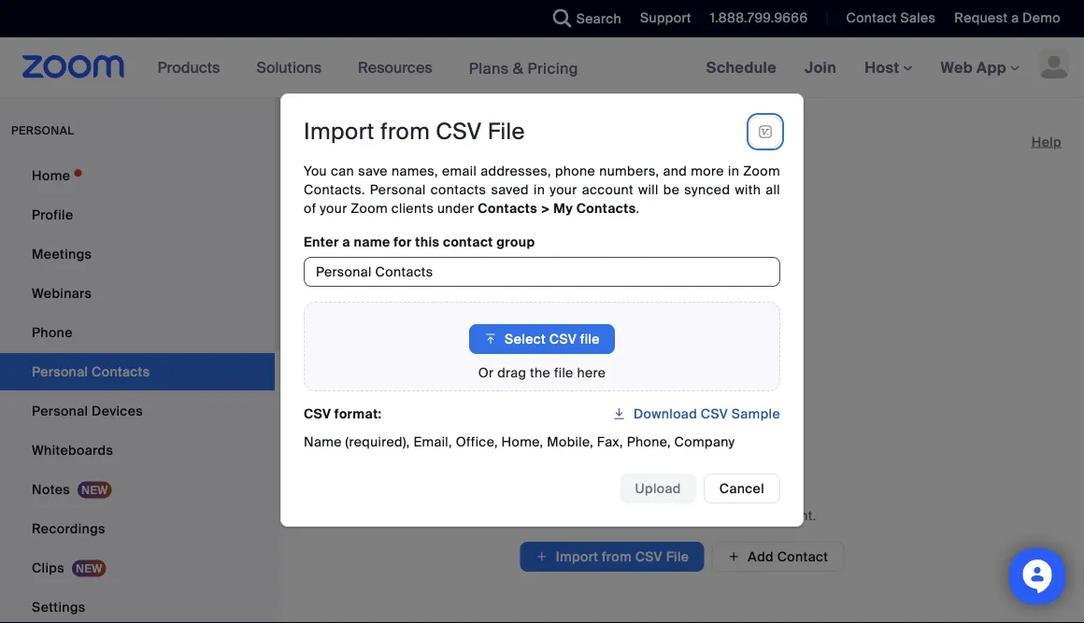 Task type: vqa. For each thing, say whether or not it's contained in the screenshot.
rightmost 'A'
yes



Task type: describe. For each thing, give the bounding box(es) containing it.
2 vertical spatial your
[[690, 507, 717, 524]]

notes link
[[0, 471, 275, 509]]

group
[[497, 233, 535, 251]]

personal contacts
[[303, 128, 505, 157]]

add image for add
[[728, 549, 741, 566]]

home link
[[0, 157, 275, 194]]

0 vertical spatial zoom
[[743, 162, 781, 180]]

download alt thin image
[[613, 405, 626, 424]]

clips
[[32, 559, 64, 577]]

select
[[505, 331, 546, 348]]

or
[[478, 364, 494, 381]]

can
[[331, 162, 354, 180]]

import from csv file inside application
[[304, 117, 525, 146]]

upload button
[[620, 474, 696, 504]]

personal for personal contacts
[[303, 128, 399, 157]]

csv right the select
[[549, 331, 577, 348]]

you can save names, email addresses, phone numbers, and more in zoom contacts. personal contacts saved in your account will be synced with all of your zoom clients under
[[304, 162, 781, 217]]

no contacts added to your zoom account.
[[548, 507, 817, 524]]

with
[[735, 181, 761, 198]]

personal
[[11, 123, 74, 138]]

select csv file
[[505, 331, 600, 348]]

no
[[548, 507, 567, 524]]

phone
[[555, 162, 596, 180]]

1 horizontal spatial in
[[728, 162, 740, 180]]

download
[[634, 405, 697, 423]]

Contact Group Name Input text field
[[304, 257, 781, 287]]

add contact
[[748, 548, 829, 566]]

download csv sample link
[[613, 399, 781, 429]]

office,
[[456, 433, 498, 451]]

under
[[437, 200, 475, 217]]

meetings
[[32, 245, 92, 263]]

1 horizontal spatial your
[[550, 181, 577, 198]]

recordings link
[[0, 510, 275, 548]]

contacts down saved on the top left of the page
[[478, 200, 538, 217]]

settings
[[32, 599, 86, 616]]

more
[[691, 162, 724, 180]]

fax,
[[597, 433, 623, 451]]

add
[[748, 548, 774, 566]]

2 vertical spatial zoom
[[721, 507, 758, 524]]

import from csv file application
[[304, 117, 781, 147]]

request
[[955, 9, 1008, 27]]

enter a name for this contact group
[[304, 233, 535, 251]]

contacts down account in the right top of the page
[[576, 200, 636, 217]]

pricing
[[528, 58, 579, 78]]

meetings link
[[0, 236, 275, 273]]

help link
[[1032, 127, 1062, 157]]

csv format:
[[304, 405, 382, 423]]

csv up name
[[304, 405, 331, 423]]

sales
[[901, 9, 936, 27]]

whiteboards
[[32, 442, 113, 459]]

addresses,
[[481, 162, 551, 180]]

1.888.799.9666
[[710, 9, 808, 27]]

meetings navigation
[[692, 37, 1084, 99]]

or drag the file here
[[478, 364, 606, 381]]

webinars link
[[0, 275, 275, 312]]

name
[[304, 433, 342, 451]]

names,
[[392, 162, 438, 180]]

schedule
[[706, 57, 777, 77]]

mobile,
[[547, 433, 594, 451]]

import from csv file button
[[520, 542, 704, 572]]

contacts.
[[304, 181, 365, 198]]

from inside button
[[602, 548, 632, 566]]

profile link
[[0, 196, 275, 234]]

plans & pricing
[[469, 58, 579, 78]]

cancel button
[[704, 474, 781, 504]]

all
[[766, 181, 781, 198]]

the
[[530, 364, 551, 381]]

.
[[636, 200, 640, 217]]

you
[[304, 162, 327, 180]]

download csv sample
[[634, 405, 781, 423]]

my
[[554, 200, 573, 217]]

1 vertical spatial in
[[534, 181, 545, 198]]

to
[[674, 507, 686, 524]]

contacts inside you can save names, email addresses, phone numbers, and more in zoom contacts. personal contacts saved in your account will be synced with all of your zoom clients under
[[431, 181, 486, 198]]

synced
[[685, 181, 730, 198]]

contact sales
[[846, 9, 936, 27]]

plans
[[469, 58, 509, 78]]

add image for import
[[535, 548, 548, 567]]

import from csv file dialog
[[280, 94, 804, 527]]

select csv file button
[[469, 324, 615, 354]]

contact inside button
[[777, 548, 829, 566]]

name
[[354, 233, 390, 251]]

devices
[[92, 402, 143, 420]]

1 horizontal spatial contacts
[[570, 507, 626, 524]]

this
[[415, 233, 440, 251]]

of
[[304, 200, 316, 217]]

csv down added
[[635, 548, 663, 566]]

name (required), email, office, home, mobile, fax, phone, company
[[304, 433, 735, 451]]

file inside button
[[666, 548, 689, 566]]

a for request
[[1012, 9, 1019, 27]]



Task type: locate. For each thing, give the bounding box(es) containing it.
file inside application
[[488, 117, 525, 146]]

contacts
[[405, 128, 505, 157], [478, 200, 538, 217], [576, 200, 636, 217]]

0 horizontal spatial from
[[380, 117, 430, 146]]

contact sales link up "meetings" navigation
[[846, 9, 936, 27]]

schedule link
[[692, 37, 791, 97]]

file inside button
[[580, 331, 600, 348]]

1 vertical spatial personal
[[370, 181, 426, 198]]

notes
[[32, 481, 70, 498]]

1 horizontal spatial import from csv file
[[556, 548, 689, 566]]

add image down no
[[535, 548, 548, 567]]

drag
[[498, 364, 527, 381]]

in up the with
[[728, 162, 740, 180]]

zoom
[[743, 162, 781, 180], [351, 200, 388, 217], [721, 507, 758, 524]]

>
[[541, 200, 550, 217]]

a for enter
[[342, 233, 350, 251]]

zoom up all
[[743, 162, 781, 180]]

webinars
[[32, 285, 92, 302]]

1 vertical spatial zoom
[[351, 200, 388, 217]]

0 horizontal spatial in
[[534, 181, 545, 198]]

a left demo
[[1012, 9, 1019, 27]]

for
[[394, 233, 412, 251]]

sample
[[732, 405, 781, 423]]

recordings
[[32, 520, 105, 538]]

2 vertical spatial personal
[[32, 402, 88, 420]]

0 vertical spatial a
[[1012, 9, 1019, 27]]

personal contacts is available only on clients with version 5.8.3 or later. image
[[753, 123, 779, 140]]

1 horizontal spatial file
[[666, 548, 689, 566]]

email,
[[414, 433, 452, 451]]

0 vertical spatial contacts
[[431, 181, 486, 198]]

csv
[[436, 117, 482, 146], [549, 331, 577, 348], [304, 405, 331, 423], [701, 405, 728, 423], [635, 548, 663, 566]]

import from csv file down added
[[556, 548, 689, 566]]

personal inside you can save names, email addresses, phone numbers, and more in zoom contacts. personal contacts saved in your account will be synced with all of your zoom clients under
[[370, 181, 426, 198]]

personal inside menu
[[32, 402, 88, 420]]

in
[[728, 162, 740, 180], [534, 181, 545, 198]]

file right the
[[554, 364, 574, 381]]

personal menu menu
[[0, 157, 275, 624]]

phone,
[[627, 433, 671, 451]]

phone
[[32, 324, 73, 341]]

support link
[[626, 0, 696, 37], [640, 9, 692, 27]]

contacts
[[431, 181, 486, 198], [570, 507, 626, 524]]

file
[[580, 331, 600, 348], [554, 364, 574, 381]]

1 horizontal spatial file
[[580, 331, 600, 348]]

zoom up name
[[351, 200, 388, 217]]

personal devices link
[[0, 393, 275, 430]]

product information navigation
[[144, 37, 593, 99]]

1 horizontal spatial import
[[556, 548, 599, 566]]

personal up 'whiteboards'
[[32, 402, 88, 420]]

import down no
[[556, 548, 599, 566]]

zoom down cancel button
[[721, 507, 758, 524]]

1 vertical spatial your
[[320, 200, 347, 217]]

file up the here
[[580, 331, 600, 348]]

join
[[805, 57, 837, 77]]

&
[[513, 58, 524, 78]]

1 vertical spatial contacts
[[570, 507, 626, 524]]

banner containing schedule
[[0, 37, 1084, 99]]

personal up clients
[[370, 181, 426, 198]]

1 vertical spatial import
[[556, 548, 599, 566]]

phone link
[[0, 314, 275, 351]]

enter
[[304, 233, 339, 251]]

personal up can
[[303, 128, 399, 157]]

profile
[[32, 206, 73, 223]]

1 vertical spatial contact
[[777, 548, 829, 566]]

numbers,
[[599, 162, 659, 180]]

0 horizontal spatial file
[[554, 364, 574, 381]]

request a demo
[[955, 9, 1061, 27]]

format:
[[335, 405, 382, 423]]

0 vertical spatial file
[[488, 117, 525, 146]]

personal
[[303, 128, 399, 157], [370, 181, 426, 198], [32, 402, 88, 420]]

(required),
[[345, 433, 410, 451]]

plans & pricing link
[[469, 58, 579, 78], [469, 58, 579, 78]]

0 vertical spatial your
[[550, 181, 577, 198]]

file down to
[[666, 548, 689, 566]]

cancel
[[720, 480, 765, 497]]

add image
[[535, 548, 548, 567], [728, 549, 741, 566]]

0 vertical spatial contact
[[846, 9, 897, 27]]

import inside button
[[556, 548, 599, 566]]

contacts right no
[[570, 507, 626, 524]]

1 horizontal spatial contact
[[846, 9, 897, 27]]

and
[[663, 162, 687, 180]]

import inside application
[[304, 117, 375, 146]]

home
[[32, 167, 70, 184]]

contacts down email on the top left of the page
[[431, 181, 486, 198]]

save
[[358, 162, 388, 180]]

contact left sales
[[846, 9, 897, 27]]

contact sales link up join
[[832, 0, 941, 37]]

company
[[675, 433, 735, 451]]

0 horizontal spatial import
[[304, 117, 375, 146]]

import from csv file up names,
[[304, 117, 525, 146]]

0 horizontal spatial your
[[320, 200, 347, 217]]

0 horizontal spatial a
[[342, 233, 350, 251]]

in up >
[[534, 181, 545, 198]]

your right to
[[690, 507, 717, 524]]

contact right add in the bottom right of the page
[[777, 548, 829, 566]]

1.888.799.9666 button
[[696, 0, 813, 37], [710, 9, 808, 27]]

1 vertical spatial file
[[666, 548, 689, 566]]

your down contacts.
[[320, 200, 347, 217]]

demo
[[1023, 9, 1061, 27]]

home,
[[502, 433, 544, 451]]

contact
[[443, 233, 493, 251]]

banner
[[0, 37, 1084, 99]]

support
[[640, 9, 692, 27]]

import from csv file inside button
[[556, 548, 689, 566]]

clients
[[391, 200, 434, 217]]

clips link
[[0, 550, 275, 587]]

1 horizontal spatial add image
[[728, 549, 741, 566]]

0 vertical spatial in
[[728, 162, 740, 180]]

email
[[442, 162, 477, 180]]

0 vertical spatial file
[[580, 331, 600, 348]]

personal for personal devices
[[32, 402, 88, 420]]

personal devices
[[32, 402, 143, 420]]

added
[[629, 507, 670, 524]]

your
[[550, 181, 577, 198], [320, 200, 347, 217], [690, 507, 717, 524]]

0 horizontal spatial import from csv file
[[304, 117, 525, 146]]

csv up email on the top left of the page
[[436, 117, 482, 146]]

add image inside import from csv file button
[[535, 548, 548, 567]]

0 vertical spatial personal
[[303, 128, 399, 157]]

1 vertical spatial file
[[554, 364, 574, 381]]

0 horizontal spatial add image
[[535, 548, 548, 567]]

a inside import from csv file dialog
[[342, 233, 350, 251]]

1 vertical spatial a
[[342, 233, 350, 251]]

csv up the company
[[701, 405, 728, 423]]

add image left add in the bottom right of the page
[[728, 549, 741, 566]]

1 horizontal spatial from
[[602, 548, 632, 566]]

1 vertical spatial from
[[602, 548, 632, 566]]

0 horizontal spatial file
[[488, 117, 525, 146]]

0 horizontal spatial contacts
[[431, 181, 486, 198]]

from
[[380, 117, 430, 146], [602, 548, 632, 566]]

will
[[639, 181, 659, 198]]

file
[[488, 117, 525, 146], [666, 548, 689, 566]]

a
[[1012, 9, 1019, 27], [342, 233, 350, 251]]

settings link
[[0, 589, 275, 624]]

1 vertical spatial import from csv file
[[556, 548, 689, 566]]

account.
[[761, 507, 817, 524]]

account
[[582, 181, 634, 198]]

zoom logo image
[[22, 55, 125, 79]]

from inside application
[[380, 117, 430, 146]]

join link
[[791, 37, 851, 97]]

contact sales link
[[832, 0, 941, 37], [846, 9, 936, 27]]

csv inside application
[[436, 117, 482, 146]]

from up names,
[[380, 117, 430, 146]]

0 horizontal spatial contact
[[777, 548, 829, 566]]

upload alt thin image
[[484, 330, 497, 349]]

be
[[664, 181, 680, 198]]

file up addresses,
[[488, 117, 525, 146]]

your up my at the top
[[550, 181, 577, 198]]

0 vertical spatial from
[[380, 117, 430, 146]]

whiteboards link
[[0, 432, 275, 469]]

1 horizontal spatial a
[[1012, 9, 1019, 27]]

0 vertical spatial import
[[304, 117, 375, 146]]

add contact button
[[712, 542, 844, 572]]

help
[[1032, 133, 1062, 151]]

add image inside the 'add contact' button
[[728, 549, 741, 566]]

0 vertical spatial import from csv file
[[304, 117, 525, 146]]

here
[[577, 364, 606, 381]]

import up can
[[304, 117, 375, 146]]

contacts up email on the top left of the page
[[405, 128, 505, 157]]

2 horizontal spatial your
[[690, 507, 717, 524]]

from down added
[[602, 548, 632, 566]]

upload
[[635, 480, 681, 497]]

saved
[[491, 181, 529, 198]]

a right "enter"
[[342, 233, 350, 251]]

import
[[304, 117, 375, 146], [556, 548, 599, 566]]

request a demo link
[[941, 0, 1084, 37], [955, 9, 1061, 27]]



